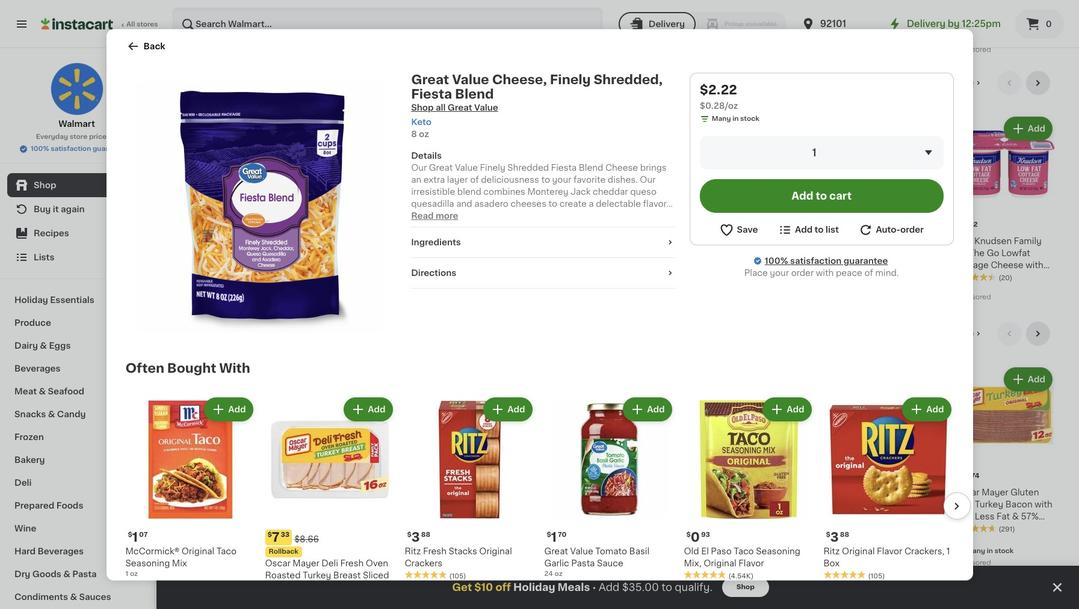 Task type: vqa. For each thing, say whether or not it's contained in the screenshot.


Task type: locate. For each thing, give the bounding box(es) containing it.
0 horizontal spatial rollback
[[184, 497, 214, 504]]

product group
[[954, 0, 1055, 56], [181, 114, 282, 296], [291, 114, 392, 308], [623, 114, 724, 306], [733, 114, 834, 296], [844, 114, 945, 296], [954, 114, 1055, 304], [181, 366, 282, 562], [512, 366, 613, 546], [954, 366, 1055, 570], [126, 395, 256, 579], [265, 395, 395, 610], [405, 395, 535, 606], [545, 395, 675, 594], [684, 395, 814, 591], [824, 395, 954, 606]]

mexican
[[314, 237, 350, 246], [535, 237, 571, 246]]

0 vertical spatial shop
[[411, 103, 434, 111]]

/ right 4.37
[[226, 553, 229, 560]]

snacks & candy
[[14, 411, 86, 419]]

2 (est.) from the left
[[348, 472, 374, 482]]

ingredients
[[411, 238, 461, 246]]

(est.) inside '$11.03 per package (estimated)' element
[[348, 472, 374, 482]]

mayer for bacon
[[982, 489, 1009, 497]]

2 o from the left
[[545, 489, 552, 497]]

/pkg (est.) up foster farms fresh & natural no antibiotics chicken thighs
[[653, 472, 702, 482]]

blend inside great value cheese, finely shredded, fiesta blend shop all great value keto 8 oz
[[455, 87, 494, 100]]

fiesta inside great value fiesta blend monterey jack, cheddar, queso quesadilla and asadero finely shredded cheese
[[674, 237, 699, 246]]

cheese inside kraft american cheese slices
[[467, 237, 500, 246]]

(est.) for $ 11 78
[[900, 472, 926, 482]]

1 horizontal spatial /pkg (est.)
[[653, 472, 702, 482]]

monterey up of
[[844, 249, 885, 258]]

2 horizontal spatial guaranteed
[[779, 489, 829, 497]]

boneless down $11.78 per package (estimated) element
[[884, 501, 923, 509]]

kraft mexican style four cheese blend shredded cheese for 3
[[291, 237, 374, 270]]

satisfaction down everyday store prices on the left top
[[51, 146, 91, 152]]

kraft mexican style four cheese blend shredded cheese for 5
[[512, 237, 595, 270]]

2 horizontal spatial kraft
[[512, 237, 533, 246]]

all for cheese
[[939, 79, 949, 87]]

11 left 03
[[298, 473, 309, 485]]

place your order with peace of mind.
[[745, 268, 899, 277]]

1 taco from the left
[[217, 547, 237, 556]]

4 for 4 x 2 oz
[[181, 23, 185, 29]]

23 oz
[[512, 23, 530, 29], [844, 23, 862, 29]]

1 vertical spatial flavor
[[739, 559, 764, 568]]

0 vertical spatial mayer
[[982, 489, 1009, 497]]

kraft for 5
[[512, 237, 533, 246]]

thighs
[[660, 513, 688, 521]]

1 horizontal spatial family
[[361, 583, 388, 592]]

1 horizontal spatial ritz
[[824, 547, 840, 556]]

oscar inside oscar mayer gluten free turkey bacon with 58% less fat & 57% less sodium
[[954, 489, 980, 497]]

great inside "great value colby & monterey jack deli style sliced cheese 7.5 oz"
[[844, 237, 868, 246]]

0 vertical spatial rollback
[[184, 497, 214, 504]]

keto for $ 2 22
[[182, 208, 198, 215]]

buy it again
[[34, 205, 85, 214]]

kraft for 3
[[291, 237, 312, 246]]

0 vertical spatial holiday
[[14, 296, 48, 305]]

add button inside 'product' group
[[764, 399, 811, 420]]

ritz inside ritz original flavor crackers, 1 box
[[824, 547, 840, 556]]

18 for 18 ct
[[733, 23, 741, 29]]

o inside jennie-o fresh ground turkey
[[434, 489, 442, 497]]

1 vertical spatial (50+)
[[951, 330, 975, 339]]

many in stock down great value cheese, finely shredded, fiesta blend 8 oz
[[193, 285, 240, 292]]

oz inside great value cheese, finely shredded, mozzarella 8 oz
[[739, 273, 747, 280]]

2 natural from the left
[[844, 501, 874, 509]]

$ left 03
[[294, 473, 298, 480]]

monterey inside great value fiesta blend monterey jack, cheddar, queso quesadilla and asadero finely shredded cheese
[[649, 249, 690, 258]]

seasoning down drumsticks
[[756, 547, 801, 556]]

2 kraft mexican style four cheese blend shredded cheese from the left
[[512, 237, 595, 270]]

2 left '46'
[[851, 221, 859, 234]]

(291)
[[999, 527, 1015, 533]]

(est.) up freshness guaranteed chicken breast tenderloins $3.94 / lb about 2.8 lb / package
[[348, 472, 374, 482]]

value inside great value cheese, finely shredded, fiesta blend 8 oz
[[207, 237, 229, 246]]

shredded, inside great value cheese, finely shredded, fiesta blend 8 oz
[[208, 249, 252, 258]]

rollback for 7
[[269, 548, 299, 555]]

(104) up 18 ct many in stock
[[999, 13, 1016, 20]]

0 horizontal spatial sliced
[[363, 571, 389, 580]]

great value cheese, finely shredded, fiesta blend image
[[135, 82, 386, 332]]

finely inside great value cheese, finely shredded, fiesta blend 8 oz
[[181, 249, 206, 258]]

great inside great value cheese, finely shredded, fiesta blend 8 oz
[[181, 237, 204, 246]]

1 right "crackers,"
[[947, 547, 950, 556]]

fresh inside 'freshness guaranteed fresh chicken drumsticks'
[[733, 501, 757, 509]]

/pkg inside $ 11 67 /pkg (est.) $12.98
[[213, 472, 234, 482]]

0 horizontal spatial jennie-
[[402, 489, 434, 497]]

2 farms from the left
[[873, 489, 899, 497]]

$ 3 88 for fresh
[[407, 531, 430, 544]]

delivery button
[[619, 12, 696, 36]]

$ left 33
[[268, 532, 272, 538]]

instacart logo image
[[41, 17, 113, 31]]

2 11 from the left
[[298, 473, 309, 485]]

3 kraft from the left
[[512, 237, 533, 246]]

0 horizontal spatial 18
[[733, 23, 741, 29]]

freshness for breast
[[291, 489, 335, 497]]

4 /pkg from the left
[[876, 472, 898, 482]]

fresh down $4.72 'element'
[[444, 489, 467, 497]]

1 horizontal spatial turkey
[[402, 501, 430, 509]]

$7.33 original price: $8.66 element
[[265, 530, 395, 545]]

style
[[352, 237, 374, 246], [573, 237, 595, 246], [844, 262, 866, 270]]

0 horizontal spatial boneless
[[181, 532, 220, 541]]

0 vertical spatial less
[[975, 513, 995, 521]]

1 horizontal spatial 4
[[409, 221, 418, 234]]

/pkg (est.) inside '$11.03 per package (estimated)' element
[[324, 472, 374, 482]]

cheese,
[[492, 73, 547, 85], [232, 237, 266, 246], [784, 237, 819, 246]]

ritz up box
[[824, 547, 840, 556]]

walmart logo image
[[50, 63, 103, 116]]

0 horizontal spatial 23 oz
[[512, 23, 530, 29]]

0 horizontal spatial ritz
[[405, 547, 421, 556]]

$10
[[475, 583, 493, 593]]

$ 3 88 for original
[[826, 531, 849, 544]]

view all (50+)
[[916, 79, 975, 87], [916, 330, 975, 339]]

dry goods & pasta link
[[7, 563, 146, 586]]

fiesta inside great value cheese, finely shredded, fiesta blend 8 oz
[[254, 249, 279, 258]]

0 horizontal spatial 7
[[272, 531, 280, 544]]

0 horizontal spatial 0
[[691, 531, 700, 544]]

fresh for foster farms fresh & natural 3 boneless & skinless chicken breast fillets
[[901, 489, 925, 497]]

1 horizontal spatial pasta
[[572, 559, 595, 568]]

sliced inside "oscar mayer deli fresh oven roasted turkey breast sliced sandwich lunch meat family size"
[[363, 571, 389, 580]]

1 vertical spatial 7
[[272, 531, 280, 544]]

shredded,
[[594, 73, 663, 85], [208, 249, 252, 258], [761, 249, 804, 258]]

great inside great value fiesta blend monterey jack, cheddar, queso quesadilla and asadero finely shredded cheese
[[623, 237, 647, 246]]

service type group
[[619, 12, 787, 36]]

turkey up "lunch"
[[303, 571, 331, 580]]

0 horizontal spatial (438)
[[557, 13, 575, 20]]

$4.72 element
[[402, 471, 503, 487]]

deli down colby
[[909, 249, 926, 258]]

item carousel region
[[181, 71, 1055, 313], [181, 322, 1055, 575], [109, 390, 971, 610]]

1 vertical spatial rollback
[[269, 548, 299, 555]]

11 inside $ 11 67 /pkg (est.) $12.98
[[187, 473, 199, 485]]

100% up your
[[765, 256, 788, 265]]

item carousel region containing poultry
[[181, 322, 1055, 575]]

/ up 2.8
[[313, 524, 315, 531]]

recipes
[[34, 229, 69, 238]]

pound
[[227, 520, 254, 529]]

/pkg inside $6.22 per package (estimated) element
[[653, 472, 674, 482]]

about down $3.94
[[291, 534, 311, 541]]

1 horizontal spatial mexican
[[535, 237, 571, 246]]

24
[[402, 273, 410, 280], [545, 571, 553, 577]]

2 vertical spatial family
[[361, 583, 388, 592]]

meat & seafood
[[14, 388, 84, 396]]

get
[[452, 583, 472, 593]]

(est.) for $ 6 22
[[677, 472, 702, 482]]

great for great value tomato basil garlic pasta sauce 24 oz
[[545, 547, 568, 556]]

mayer down $8.66
[[293, 559, 320, 568]]

boneless inside freshness guaranteed 4.7 to 6.25 pound boneless chicken breasts family pack
[[181, 532, 220, 541]]

shop
[[411, 103, 434, 111], [34, 181, 56, 190], [737, 585, 755, 591]]

freshness inside freshness guaranteed 4.7 to 6.25 pound boneless chicken breasts family pack
[[181, 508, 224, 517]]

add button for ritz fresh stacks original crackers
[[485, 399, 531, 420]]

1 vertical spatial shop
[[34, 181, 56, 190]]

1 horizontal spatial satisfaction
[[790, 256, 842, 265]]

1 (est.) from the left
[[237, 472, 262, 482]]

read more
[[411, 211, 458, 220]]

freshness inside 'freshness guaranteed fresh chicken drumsticks'
[[733, 489, 777, 497]]

holiday inside get $10 off holiday meals • add $35.00 to qualify.
[[514, 583, 555, 593]]

3 (est.) from the left
[[677, 472, 702, 482]]

2 for great value colby & monterey jack deli style sliced cheese
[[851, 221, 859, 234]]

value inside great value fiesta blend monterey jack, cheddar, queso quesadilla and asadero finely shredded cheese
[[649, 237, 672, 246]]

0 vertical spatial meat
[[14, 388, 37, 396]]

/pkg (est.) for $ 6 22
[[653, 472, 702, 482]]

$0.28/oz
[[700, 101, 738, 110]]

1 horizontal spatial holiday
[[514, 583, 555, 593]]

keto for $ 5 96
[[513, 208, 530, 215]]

1 $ 3 88 from the left
[[407, 531, 430, 544]]

great value fiesta blend monterey jack, cheddar, queso quesadilla and asadero finely shredded cheese
[[623, 237, 715, 306]]

1 natural from the left
[[623, 501, 653, 509]]

shredded, inside great value cheese, finely shredded, mozzarella 8 oz
[[761, 249, 804, 258]]

2 horizontal spatial 22
[[750, 222, 758, 228]]

1 vertical spatial seasoning
[[126, 559, 170, 568]]

1 horizontal spatial 23 oz
[[844, 23, 862, 29]]

3 for ritz fresh stacks original crackers
[[412, 531, 420, 544]]

3 up crackers
[[412, 531, 420, 544]]

2 ritz from the left
[[824, 547, 840, 556]]

condiments
[[14, 594, 68, 602]]

asadero
[[623, 286, 658, 294]]

1 horizontal spatial $ 3 88
[[826, 531, 849, 544]]

turkey inside "oscar mayer deli fresh oven roasted turkey breast sliced sandwich lunch meat family size"
[[303, 571, 331, 580]]

2 (104) from the left
[[999, 13, 1016, 20]]

four down ingredients button
[[512, 249, 531, 258]]

2 23 from the left
[[844, 23, 852, 29]]

fiesta
[[411, 87, 452, 100], [674, 237, 699, 246], [254, 249, 279, 258]]

1 horizontal spatial style
[[573, 237, 595, 246]]

24 down slices
[[402, 273, 410, 280]]

fresh inside ritz fresh stacks original crackers
[[423, 547, 447, 556]]

rollback down 67
[[184, 497, 214, 504]]

sponsored badge image
[[954, 47, 991, 53], [954, 294, 991, 301], [512, 536, 549, 543], [954, 560, 991, 567]]

(est.) up antibiotics
[[677, 472, 702, 482]]

1 horizontal spatial 7
[[630, 221, 637, 234]]

7 left 48
[[630, 221, 637, 234]]

2 taco from the left
[[734, 547, 754, 556]]

no
[[655, 501, 668, 509]]

18 inside 18 ct many in stock
[[954, 23, 962, 29]]

paso
[[711, 547, 732, 556]]

2 18 from the left
[[954, 23, 962, 29]]

3 /pkg from the left
[[653, 472, 674, 482]]

0 horizontal spatial delivery
[[649, 20, 685, 28]]

american
[[425, 237, 465, 246]]

turkey inside jennie-o fresh ground turkey
[[402, 501, 430, 509]]

many down sodium
[[966, 548, 986, 555]]

1 88 from the left
[[421, 532, 430, 538]]

2 horizontal spatial turkey
[[975, 501, 1004, 509]]

2 $ 3 88 from the left
[[826, 531, 849, 544]]

0 horizontal spatial shredded
[[291, 262, 333, 270]]

2 (50+) from the top
[[951, 330, 975, 339]]

24 down garlic
[[545, 571, 553, 577]]

1 18 from the left
[[733, 23, 741, 29]]

o inside jennie-o turkey, ground, 93%/7%
[[545, 489, 552, 497]]

monterey
[[649, 249, 690, 258], [844, 249, 885, 258]]

1 23 from the left
[[512, 23, 521, 29]]

1 four from the left
[[291, 249, 310, 258]]

$ inside $ 1 70
[[547, 532, 551, 538]]

1 jennie- from the left
[[402, 489, 434, 497]]

1 vertical spatial all
[[436, 103, 446, 111]]

order right your
[[791, 268, 814, 277]]

1 (105) from the left
[[449, 573, 466, 580]]

(5.52k)
[[225, 13, 250, 20]]

family down oven
[[361, 583, 388, 592]]

7 for $ 7 48
[[630, 221, 637, 234]]

3 11 from the left
[[851, 473, 862, 485]]

0 horizontal spatial o
[[434, 489, 442, 497]]

1 horizontal spatial (438)
[[888, 13, 906, 20]]

0 vertical spatial guarantee
[[93, 146, 128, 152]]

/pkg for $ 11 78
[[876, 472, 898, 482]]

keto for $ 3 13
[[292, 208, 308, 215]]

$ inside $ 5 96
[[515, 222, 519, 228]]

o down $4.72 'element'
[[434, 489, 442, 497]]

view all (50+) button for cheese
[[912, 71, 988, 95]]

0 vertical spatial (50+)
[[951, 79, 975, 87]]

chicken down no
[[623, 513, 657, 521]]

1 horizontal spatial (105)
[[868, 573, 885, 580]]

2 foster from the left
[[844, 489, 871, 497]]

keto for $ 2 46
[[845, 208, 861, 215]]

jennie- for jennie-o turkey, ground, 93%/7%
[[512, 489, 545, 497]]

(105) up get
[[449, 573, 466, 580]]

cheese, inside great value cheese, finely shredded, fiesta blend 8 oz
[[232, 237, 266, 246]]

foster inside foster farms fresh & natural no antibiotics chicken thighs
[[623, 489, 650, 497]]

many in stock down "quesadilla"
[[635, 285, 682, 292]]

67
[[200, 473, 208, 480]]

2 monterey from the left
[[844, 249, 885, 258]]

great for great value cheese, finely shredded, fiesta blend shop all great value keto 8 oz
[[411, 73, 449, 85]]

beverages up dry goods & pasta
[[38, 548, 84, 556]]

2 horizontal spatial fiesta
[[674, 237, 699, 246]]

directions
[[411, 268, 457, 277]]

2 kraft from the left
[[402, 237, 422, 246]]

$4.97 / lb about 2.37 lb / package
[[844, 536, 922, 553]]

(est.) inside $6.22 per package (estimated) element
[[677, 472, 702, 482]]

1 left the 07
[[132, 531, 138, 544]]

/pkg (est.) inside $6.22 per package (estimated) element
[[653, 472, 702, 482]]

1 monterey from the left
[[649, 249, 690, 258]]

0 horizontal spatial flavor
[[739, 559, 764, 568]]

ritz for ritz fresh stacks original crackers
[[405, 547, 421, 556]]

12:25pm
[[962, 19, 1001, 28]]

0 horizontal spatial guarantee
[[93, 146, 128, 152]]

about down $2.67
[[181, 553, 201, 560]]

88 for original
[[840, 532, 849, 538]]

2 jennie- from the left
[[512, 489, 545, 497]]

2 88 from the left
[[840, 532, 849, 538]]

farms down $11.78 per package (estimated) element
[[873, 489, 899, 497]]

meat
[[14, 388, 37, 396], [337, 583, 358, 592]]

frozen link
[[7, 426, 146, 449]]

2 vertical spatial breast
[[333, 571, 361, 580]]

many down the 12:25pm on the top
[[966, 35, 986, 41]]

oz inside mccormick® original taco seasoning mix 1 oz
[[130, 571, 138, 577]]

the
[[969, 249, 985, 258]]

breast
[[328, 501, 355, 509], [844, 525, 871, 533], [333, 571, 361, 580]]

read
[[411, 211, 434, 220]]

to right $35.00
[[662, 583, 672, 593]]

$ inside $ 5 97
[[736, 473, 740, 480]]

beverages link
[[7, 358, 146, 380]]

everyday store prices
[[36, 134, 110, 140]]

1 horizontal spatial foster
[[844, 489, 871, 497]]

turkey for oscar
[[975, 501, 1004, 509]]

o for fresh
[[434, 489, 442, 497]]

1 /pkg from the left
[[213, 472, 234, 482]]

essentials
[[50, 296, 94, 305]]

$ left 78
[[846, 473, 851, 480]]

kraft mexican style four cheese blend shredded cheese down 96
[[512, 237, 595, 270]]

sandwich
[[265, 583, 306, 592]]

1 vertical spatial fiesta
[[674, 237, 699, 246]]

1 horizontal spatial oscar
[[954, 489, 980, 497]]

item carousel region containing 1
[[109, 390, 971, 610]]

often
[[126, 362, 164, 374]]

1 horizontal spatial boneless
[[884, 501, 923, 509]]

chicken inside foster farms fresh & natural no antibiotics chicken thighs
[[623, 513, 657, 521]]

often bought with
[[126, 362, 250, 374]]

0 vertical spatial fiesta
[[411, 87, 452, 100]]

(611)
[[336, 275, 351, 282]]

1 (438) from the left
[[557, 13, 575, 20]]

0 inside 'product' group
[[691, 531, 700, 544]]

satisfaction inside button
[[51, 146, 91, 152]]

7 for $ 7 33
[[272, 531, 280, 544]]

2 horizontal spatial freshness
[[733, 489, 777, 497]]

$ 11 78
[[846, 473, 872, 485]]

deli inside "great value colby & monterey jack deli style sliced cheese 7.5 oz"
[[909, 249, 926, 258]]

97
[[750, 473, 758, 480]]

fresh inside foster farms fresh & natural no antibiotics chicken thighs
[[680, 489, 703, 497]]

lunch
[[309, 583, 335, 592]]

1 /pkg (est.) from the left
[[324, 472, 374, 482]]

value for great value cheese, finely shredded, fiesta blend 8 oz
[[207, 237, 229, 246]]

1 view from the top
[[916, 79, 937, 87]]

$ left 48
[[625, 222, 630, 228]]

1 ritz from the left
[[405, 547, 421, 556]]

2 (438) from the left
[[888, 13, 906, 20]]

shredded down asadero
[[623, 298, 664, 306]]

hard beverages
[[14, 548, 84, 556]]

1 vertical spatial breast
[[844, 525, 871, 533]]

$11.78 per package (estimated) element
[[844, 471, 945, 487]]

$ inside $ 11 78
[[846, 473, 851, 480]]

$ left '46'
[[846, 222, 851, 228]]

chicken down pound
[[222, 532, 256, 541]]

0 horizontal spatial meat
[[14, 388, 37, 396]]

0 vertical spatial breast
[[328, 501, 355, 509]]

flavor down fillets
[[877, 547, 903, 556]]

add button for old el paso taco seasoning mix, original flavor
[[764, 399, 811, 420]]

kraft up slices
[[402, 237, 422, 246]]

value for great value cheese, finely shredded, mozzarella 8 oz
[[759, 237, 782, 246]]

freshness down $ 11 03
[[291, 489, 335, 497]]

/pkg (est.) right 03
[[324, 472, 374, 482]]

0 horizontal spatial fiesta
[[254, 249, 279, 258]]

with
[[1026, 262, 1044, 270], [816, 268, 834, 277], [1035, 501, 1053, 509]]

7
[[630, 221, 637, 234], [272, 531, 280, 544]]

1 horizontal spatial shredded
[[512, 262, 554, 270]]

23
[[512, 23, 521, 29], [844, 23, 852, 29]]

shop link
[[7, 173, 146, 197]]

view all (50+) button down delivery by 12:25pm link
[[912, 71, 988, 95]]

ingredients button
[[411, 236, 675, 248]]

many in stock
[[414, 23, 461, 29], [712, 115, 760, 122], [193, 285, 240, 292], [414, 285, 461, 292], [635, 285, 682, 292], [303, 297, 351, 304], [414, 524, 461, 531], [524, 524, 572, 531], [966, 548, 1014, 555]]

quesadilla
[[623, 274, 667, 282]]

by
[[948, 19, 960, 28]]

1 horizontal spatial kraft mexican style four cheese blend shredded cheese
[[512, 237, 595, 270]]

0 vertical spatial 5
[[519, 221, 527, 234]]

fresh down $11.78 per package (estimated) element
[[901, 489, 925, 497]]

1 (50+) from the top
[[951, 79, 975, 87]]

breast inside foster farms fresh & natural 3 boneless & skinless chicken breast fillets
[[844, 525, 871, 533]]

style for 5
[[573, 237, 595, 246]]

great value cheese, finely shredded, fiesta blend shop all great value keto 8 oz
[[411, 73, 663, 138]]

1 vertical spatial boneless
[[181, 532, 220, 541]]

add button for great value tomato basil garlic pasta sauce
[[624, 399, 671, 420]]

/ up 4.37
[[201, 544, 204, 550]]

oz inside great value cheese, finely shredded, fiesta blend 8 oz
[[187, 273, 195, 280]]

delivery inside delivery by 12:25pm link
[[907, 19, 946, 28]]

0 vertical spatial seasoning
[[756, 547, 801, 556]]

directions button
[[411, 267, 675, 279]]

(est.) inside $11.78 per package (estimated) element
[[900, 472, 926, 482]]

0 horizontal spatial less
[[954, 525, 974, 533]]

drumsticks
[[733, 513, 782, 521]]

2 view all (50+) button from the top
[[912, 322, 988, 346]]

view for cheese
[[916, 79, 937, 87]]

$ up old
[[687, 532, 691, 538]]

mayer inside oscar mayer gluten free turkey bacon with 58% less fat & 57% less sodium
[[982, 489, 1009, 497]]

1 horizontal spatial shredded,
[[594, 73, 663, 85]]

2 vertical spatial deli
[[322, 559, 338, 568]]

guaranteed inside freshness guaranteed chicken breast tenderloins $3.94 / lb about 2.8 lb / package
[[337, 489, 387, 497]]

sponsored badge image left 70
[[512, 536, 549, 543]]

0 horizontal spatial 5
[[519, 221, 527, 234]]

None search field
[[172, 7, 603, 41]]

about down $4.97
[[844, 546, 864, 553]]

1 horizontal spatial deli
[[322, 559, 338, 568]]

holiday up "produce"
[[14, 296, 48, 305]]

1 horizontal spatial 22
[[640, 473, 648, 480]]

1 view all (50+) button from the top
[[912, 71, 988, 95]]

family up 4.37
[[215, 544, 243, 553]]

2 four from the left
[[512, 249, 531, 258]]

1 vertical spatial view all (50+) button
[[912, 322, 988, 346]]

value for great value colby & monterey jack deli style sliced cheese 7.5 oz
[[870, 237, 893, 246]]

mexican down 96
[[535, 237, 571, 246]]

2 /pkg (est.) from the left
[[653, 472, 702, 482]]

& right fat
[[1012, 513, 1019, 521]]

1 $ 2 22 from the left
[[183, 221, 205, 234]]

fresh
[[444, 489, 467, 497], [680, 489, 703, 497], [901, 489, 925, 497], [733, 501, 757, 509], [423, 547, 447, 556], [340, 559, 364, 568]]

3 /pkg (est.) from the left
[[876, 472, 926, 482]]

1 vertical spatial sliced
[[363, 571, 389, 580]]

1 horizontal spatial o
[[545, 489, 552, 497]]

milkfat
[[969, 274, 998, 282]]

package inside freshness guaranteed chicken breast tenderloins $3.94 / lb about 2.8 lb / package
[[337, 534, 366, 541]]

11 for $ 11 03
[[298, 473, 309, 485]]

freshness up the 6.25
[[181, 508, 224, 517]]

2 view from the top
[[916, 330, 937, 339]]

original inside ritz original flavor crackers, 1 box
[[842, 547, 875, 556]]

1 o from the left
[[434, 489, 442, 497]]

sliced for oven
[[363, 571, 389, 580]]

value
[[452, 73, 489, 85], [207, 237, 229, 246], [649, 237, 672, 246], [759, 237, 782, 246], [870, 237, 893, 246], [570, 547, 593, 556]]

0 horizontal spatial 4
[[181, 23, 185, 29]]

1 vertical spatial 0
[[691, 531, 700, 544]]

great for great value cheese, finely shredded, fiesta blend 8 oz
[[181, 237, 204, 246]]

farms inside foster farms fresh & natural 3 boneless & skinless chicken breast fillets
[[873, 489, 899, 497]]

$ left 96
[[515, 222, 519, 228]]

0 vertical spatial family
[[1014, 237, 1042, 246]]

flavor up (4.54k)
[[739, 559, 764, 568]]

delivery inside delivery button
[[649, 20, 685, 28]]

1 vertical spatial mayer
[[293, 559, 320, 568]]

0 vertical spatial 24
[[402, 273, 410, 280]]

3 for kraft mexican style four cheese blend shredded cheese
[[298, 221, 306, 234]]

/pkg for $ 6 22
[[653, 472, 674, 482]]

cheese, inside great value cheese, finely shredded, mozzarella 8 oz
[[784, 237, 819, 246]]

four
[[291, 249, 310, 258], [512, 249, 531, 258]]

2 $ 2 22 from the left
[[736, 221, 758, 234]]

4 left x
[[181, 23, 185, 29]]

taco right paso
[[734, 547, 754, 556]]

2 mexican from the left
[[535, 237, 571, 246]]

ritz fresh stacks original crackers
[[405, 547, 512, 568]]

$ 2 22
[[183, 221, 205, 234], [736, 221, 758, 234]]

jennie-
[[402, 489, 434, 497], [512, 489, 545, 497]]

meat inside meat & seafood link
[[14, 388, 37, 396]]

1 horizontal spatial guaranteed
[[337, 489, 387, 497]]

o
[[434, 489, 442, 497], [545, 489, 552, 497]]

ritz inside ritz fresh stacks original crackers
[[405, 547, 421, 556]]

natural inside foster farms fresh & natural no antibiotics chicken thighs
[[623, 501, 653, 509]]

1 vertical spatial 4
[[409, 221, 418, 234]]

100% satisfaction guarantee up place your order with peace of mind.
[[765, 256, 888, 265]]

cheese, for great value cheese, finely shredded, fiesta blend 8 oz
[[232, 237, 266, 246]]

blend
[[455, 87, 494, 100], [347, 249, 371, 258], [568, 249, 593, 258], [623, 249, 647, 258], [181, 262, 205, 270]]

$2.67 / lb about 4.37 lb / package
[[181, 544, 259, 560]]

(105) down ritz original flavor crackers, 1 box
[[868, 573, 885, 580]]

2 /pkg from the left
[[324, 472, 346, 482]]

0 horizontal spatial holiday
[[14, 296, 48, 305]]

2 for great value cheese, finely shredded, mozzarella
[[740, 221, 748, 234]]

mayer inside "oscar mayer deli fresh oven roasted turkey breast sliced sandwich lunch meat family size"
[[293, 559, 320, 568]]

style for 3
[[352, 237, 374, 246]]

natural for 11
[[844, 501, 874, 509]]

ct inside 18 ct many in stock
[[963, 23, 970, 29]]

finely for great value cheese, finely shredded, mozzarella 8 oz
[[733, 249, 759, 258]]

& right goods
[[63, 571, 70, 579]]

sponsored badge image down sodium
[[954, 560, 991, 567]]

lb
[[317, 524, 323, 531], [325, 534, 331, 541], [869, 536, 876, 543], [205, 544, 212, 550], [659, 546, 665, 553], [881, 546, 887, 553], [218, 553, 225, 560]]

3 left $4.97
[[831, 531, 839, 544]]

57%
[[1021, 513, 1039, 521]]

0 horizontal spatial monterey
[[649, 249, 690, 258]]

sponsored badge image for r.w. knudsen family on the go lowfat cottage cheese with 2% milkfat
[[954, 294, 991, 301]]

1 horizontal spatial 11
[[298, 473, 309, 485]]

0 horizontal spatial /pkg (est.)
[[324, 472, 374, 482]]

everyday
[[36, 134, 68, 140]]

4 (est.) from the left
[[900, 472, 926, 482]]

0 vertical spatial beverages
[[14, 365, 61, 373]]

1 horizontal spatial (104)
[[999, 13, 1016, 20]]

order up colby
[[901, 225, 924, 234]]

1 kraft mexican style four cheese blend shredded cheese from the left
[[291, 237, 374, 270]]

22 up great value cheese, finely shredded, fiesta blend 8 oz
[[197, 222, 205, 228]]

1 kraft from the left
[[291, 237, 312, 246]]

style inside "great value colby & monterey jack deli style sliced cheese 7.5 oz"
[[844, 262, 866, 270]]

guaranteed for freshness guaranteed 4.7 to 6.25 pound boneless chicken breasts family pack
[[226, 508, 276, 517]]

view all (50+) for cheese
[[916, 79, 975, 87]]

0 horizontal spatial 100%
[[31, 146, 49, 152]]

1 horizontal spatial 100% satisfaction guarantee
[[765, 256, 888, 265]]

(104)
[[778, 13, 795, 20], [999, 13, 1016, 20]]

$ 2 22 up mozzarella
[[736, 221, 758, 234]]

fiesta for great value cheese, finely shredded, fiesta blend 8 oz
[[254, 249, 279, 258]]

1 horizontal spatial less
[[975, 513, 995, 521]]

3 left 13
[[298, 221, 306, 234]]

1 11 from the left
[[187, 473, 199, 485]]

1 horizontal spatial flavor
[[877, 547, 903, 556]]

1 horizontal spatial rollback
[[269, 548, 299, 555]]

breast up "lunch"
[[333, 571, 361, 580]]

shop down (4.54k)
[[737, 585, 755, 591]]

add to list
[[795, 225, 839, 234]]

1 farms from the left
[[652, 489, 678, 497]]

crackers
[[405, 559, 443, 568]]

finely inside great value cheese, finely shredded, fiesta blend shop all great value keto 8 oz
[[550, 73, 591, 85]]

1 foster from the left
[[623, 489, 650, 497]]

freshness down $ 5 97
[[733, 489, 777, 497]]

guaranteed for freshness guaranteed chicken breast tenderloins $3.94 / lb about 2.8 lb / package
[[337, 489, 387, 497]]

18 ct many in stock
[[954, 23, 1014, 41]]

1 mexican from the left
[[314, 237, 350, 246]]

1 view all (50+) from the top
[[916, 79, 975, 87]]

1 vertical spatial view
[[916, 330, 937, 339]]

& inside oscar mayer gluten free turkey bacon with 58% less fat & 57% less sodium
[[1012, 513, 1019, 521]]

0 vertical spatial pasta
[[572, 559, 595, 568]]

0 horizontal spatial freshness
[[181, 508, 224, 517]]

turkey inside oscar mayer gluten free turkey bacon with 58% less fat & 57% less sodium
[[975, 501, 1004, 509]]

2 (105) from the left
[[868, 573, 885, 580]]

$ 6 22
[[625, 473, 648, 485]]

freshness
[[291, 489, 335, 497], [733, 489, 777, 497], [181, 508, 224, 517]]

family up lowfat
[[1014, 237, 1042, 246]]

0 horizontal spatial mexican
[[314, 237, 350, 246]]

beverages down dairy & eggs
[[14, 365, 61, 373]]

mccormick®
[[126, 547, 180, 556]]

$4.97
[[844, 536, 863, 543]]

1 horizontal spatial delivery
[[907, 19, 946, 28]]

2 view all (50+) from the top
[[916, 330, 975, 339]]

value inside great value tomato basil garlic pasta sauce 24 oz
[[570, 547, 593, 556]]

go
[[987, 249, 1000, 258]]

breast down '$11.03 per package (estimated)' element
[[328, 501, 355, 509]]

fresh up antibiotics
[[680, 489, 703, 497]]

taco left pack
[[217, 547, 237, 556]]

fresh inside jennie-o fresh ground turkey
[[444, 489, 467, 497]]

breast inside freshness guaranteed chicken breast tenderloins $3.94 / lb about 2.8 lb / package
[[328, 501, 355, 509]]

view
[[916, 79, 937, 87], [916, 330, 937, 339]]

meat right "lunch"
[[337, 583, 358, 592]]

pasta down hard beverages link on the bottom of the page
[[72, 571, 97, 579]]

$13.74 element
[[512, 471, 613, 487]]

fresh up crackers
[[423, 547, 447, 556]]

package down pack
[[231, 553, 259, 560]]

fiesta inside great value cheese, finely shredded, fiesta blend shop all great value keto 8 oz
[[411, 87, 452, 100]]



Task type: describe. For each thing, give the bounding box(es) containing it.
22 inside '$ 6 22'
[[640, 473, 648, 480]]

lb up 2.8
[[317, 524, 323, 531]]

24.8 oz
[[291, 23, 316, 29]]

blend inside great value cheese, finely shredded, fiesta blend 8 oz
[[181, 262, 205, 270]]

many in stock inside 'product' group
[[524, 524, 572, 531]]

$ up great value cheese, finely shredded, fiesta blend 8 oz
[[183, 222, 187, 228]]

(104) inside 'product' group
[[999, 13, 1016, 20]]

condiments & sauces
[[14, 594, 111, 602]]

many in stock down directions
[[414, 285, 461, 292]]

cheddar,
[[623, 262, 661, 270]]

four for 5
[[512, 249, 531, 258]]

88 for fresh
[[421, 532, 430, 538]]

$ 11 67 /pkg (est.) $12.98
[[183, 472, 262, 493]]

original inside mccormick® original taco seasoning mix 1 oz
[[182, 547, 214, 556]]

blend inside great value fiesta blend monterey jack, cheddar, queso quesadilla and asadero finely shredded cheese
[[623, 249, 647, 258]]

flavor inside "old el paso taco seasoning mix, original flavor"
[[739, 559, 764, 568]]

13
[[308, 222, 315, 228]]

with down 100% satisfaction guarantee link
[[816, 268, 834, 277]]

$ inside $ 2 46
[[846, 222, 851, 228]]

wine
[[14, 525, 36, 533]]

view for poultry
[[916, 330, 937, 339]]

$ 5 96
[[515, 221, 538, 234]]

24.8
[[291, 23, 306, 29]]

about inside freshness guaranteed chicken breast tenderloins $3.94 / lb about 2.8 lb / package
[[291, 534, 311, 541]]

jack
[[887, 249, 907, 258]]

shredded for 3
[[291, 262, 333, 270]]

foster farms fresh & natural 3 boneless & skinless chicken breast fillets
[[844, 489, 933, 533]]

place
[[745, 268, 768, 277]]

pasta inside great value tomato basil garlic pasta sauce 24 oz
[[572, 559, 595, 568]]

1 left 70
[[551, 531, 557, 544]]

great value tomato basil garlic pasta sauce 24 oz
[[545, 547, 650, 577]]

many in stock down $0.28/oz
[[712, 115, 760, 122]]

finely for great value cheese, finely shredded, fiesta blend 8 oz
[[181, 249, 206, 258]]

breast inside "oscar mayer deli fresh oven roasted turkey breast sliced sandwich lunch meat family size"
[[333, 571, 361, 580]]

shredded for 5
[[512, 262, 554, 270]]

oz inside great value tomato basil garlic pasta sauce 24 oz
[[555, 571, 563, 577]]

03
[[310, 473, 319, 480]]

2 right x
[[192, 23, 197, 29]]

with inside r.w. knudsen family on the go lowfat cottage cheese with 2% milkfat
[[1026, 262, 1044, 270]]

great value cheese, finely shredded, fiesta blend 8 oz
[[181, 237, 279, 280]]

product group containing ★★★★★
[[954, 0, 1055, 56]]

$ up mozzarella
[[736, 222, 740, 228]]

chicken inside freshness guaranteed chicken breast tenderloins $3.94 / lb about 2.8 lb / package
[[291, 501, 326, 509]]

7.5
[[844, 273, 853, 280]]

seasoning inside "old el paso taco seasoning mix, original flavor"
[[756, 547, 801, 556]]

many down ground,
[[524, 524, 543, 531]]

foster for 6
[[623, 489, 650, 497]]

to inside button
[[816, 191, 827, 200]]

frozen
[[14, 433, 44, 442]]

original inside ritz fresh stacks original crackers
[[479, 547, 512, 556]]

shop button
[[722, 579, 769, 598]]

$12.98
[[213, 484, 241, 493]]

product group containing jennie-o turkey, ground, 93%/7%
[[512, 366, 613, 546]]

shredded, for great value cheese, finely shredded, fiesta blend 8 oz
[[208, 249, 252, 258]]

$11.67 per package (estimated) original price: $12.98 element
[[181, 471, 282, 494]]

foster for 11
[[844, 489, 871, 497]]

delivery for delivery
[[649, 20, 685, 28]]

(4.54k)
[[729, 573, 754, 580]]

3 inside foster farms fresh & natural 3 boneless & skinless chicken breast fillets
[[877, 501, 882, 509]]

$11.03 per package (estimated) element
[[291, 471, 392, 487]]

walmart link
[[50, 63, 103, 130]]

meat inside "oscar mayer deli fresh oven roasted turkey breast sliced sandwich lunch meat family size"
[[337, 583, 358, 592]]

$35.00
[[622, 583, 659, 593]]

monterey for style
[[844, 249, 885, 258]]

great for great value fiesta blend monterey jack, cheddar, queso quesadilla and asadero finely shredded cheese
[[623, 237, 647, 246]]

freshness for to
[[181, 508, 224, 517]]

chicken inside freshness guaranteed 4.7 to 6.25 pound boneless chicken breasts family pack
[[222, 532, 256, 541]]

to inside freshness guaranteed 4.7 to 6.25 pound boneless chicken breasts family pack
[[195, 520, 204, 529]]

product group containing 0
[[684, 395, 814, 591]]

deli inside "oscar mayer deli fresh oven roasted turkey breast sliced sandwich lunch meat family size"
[[322, 559, 338, 568]]

/pkg for $ 11 03
[[324, 472, 346, 482]]

add button for oscar mayer deli fresh oven roasted turkey breast sliced sandwich lunch meat family size
[[345, 399, 392, 420]]

oscar mayer gluten free turkey bacon with 58% less fat & 57% less sodium
[[954, 489, 1053, 533]]

everyday store prices link
[[36, 132, 118, 142]]

o for turkey,
[[545, 489, 552, 497]]

family inside "oscar mayer deli fresh oven roasted turkey breast sliced sandwich lunch meat family size"
[[361, 583, 388, 592]]

2 for great value cheese, finely shredded, fiesta blend
[[187, 221, 196, 234]]

cheese, for great value cheese, finely shredded, fiesta blend shop all great value keto 8 oz
[[492, 73, 547, 85]]

1 (104) from the left
[[778, 13, 795, 20]]

add button for ritz original flavor crackers, 1 box
[[904, 399, 950, 420]]

skinless
[[844, 513, 879, 521]]

sodium
[[976, 525, 1009, 533]]

keto inside great value cheese, finely shredded, fiesta blend shop all great value keto 8 oz
[[411, 117, 432, 126]]

many in stock down 42.72 oz
[[414, 23, 461, 29]]

in inside 18 ct many in stock
[[987, 35, 993, 41]]

1 vertical spatial satisfaction
[[790, 256, 842, 265]]

view all (50+) for poultry
[[916, 330, 975, 339]]

& down $11.78 per package (estimated) element
[[927, 489, 933, 497]]

sliced for monterey
[[868, 262, 894, 270]]

$ inside $ 11 67 /pkg (est.) $12.98
[[183, 473, 187, 480]]

$ inside $ 11 03
[[294, 473, 298, 480]]

r.w.
[[954, 237, 973, 246]]

chicken inside foster farms fresh & natural 3 boneless & skinless chicken breast fillets
[[881, 513, 915, 521]]

70
[[558, 532, 567, 538]]

taco inside "old el paso taco seasoning mix, original flavor"
[[734, 547, 754, 556]]

0 horizontal spatial order
[[791, 268, 814, 277]]

92101
[[820, 19, 847, 28]]

$ left 12
[[957, 222, 961, 228]]

about 2.19 lb / package
[[623, 546, 700, 553]]

1 inside mccormick® original taco seasoning mix 1 oz
[[126, 571, 128, 577]]

0 horizontal spatial deli
[[14, 479, 32, 488]]

8 oz
[[291, 285, 305, 292]]

(50+) for poultry
[[951, 330, 975, 339]]

oscar for oscar mayer deli fresh oven roasted turkey breast sliced sandwich lunch meat family size
[[265, 559, 291, 568]]

$ inside $ 0 93
[[687, 532, 691, 538]]

(50+) for cheese
[[951, 79, 975, 87]]

all inside great value cheese, finely shredded, fiesta blend shop all great value keto 8 oz
[[436, 103, 446, 111]]

8 inside great value cheese, finely shredded, fiesta blend 8 oz
[[181, 273, 185, 280]]

dairy & eggs
[[14, 342, 71, 350]]

family inside r.w. knudsen family on the go lowfat cottage cheese with 2% milkfat
[[1014, 237, 1042, 246]]

many down 42.72 oz
[[414, 23, 433, 29]]

guarantee inside button
[[93, 146, 128, 152]]

100% satisfaction guarantee inside button
[[31, 146, 128, 152]]

with
[[219, 362, 250, 374]]

$ 11 03
[[294, 473, 319, 485]]

fresh for freshness guaranteed fresh chicken drumsticks
[[733, 501, 757, 509]]

oz inside "great value colby & monterey jack deli style sliced cheese 7.5 oz"
[[855, 273, 863, 280]]

2%
[[954, 274, 967, 282]]

cheese, for great value cheese, finely shredded, mozzarella 8 oz
[[784, 237, 819, 246]]

rollback for 11
[[184, 497, 214, 504]]

value
[[474, 103, 498, 111]]

candy
[[57, 411, 86, 419]]

lb right 2.8
[[325, 534, 331, 541]]

freshness guaranteed fresh chicken drumsticks
[[733, 489, 829, 521]]

meat & seafood link
[[7, 380, 146, 403]]

farms for 6
[[652, 489, 678, 497]]

many down 8 oz at the top of the page
[[303, 297, 322, 304]]

(105) for flavor
[[868, 573, 885, 580]]

$ up crackers
[[407, 532, 412, 538]]

mccormick® original taco seasoning mix 1 oz
[[126, 547, 237, 577]]

74
[[971, 473, 980, 480]]

$6.22 per package (estimated) element
[[623, 471, 724, 487]]

5 for kraft
[[519, 221, 527, 234]]

oz inside great value cheese, finely shredded, fiesta blend shop all great value keto 8 oz
[[419, 129, 429, 138]]

8 inside great value cheese, finely shredded, mozzarella 8 oz
[[733, 273, 738, 280]]

chicken inside 'freshness guaranteed fresh chicken drumsticks'
[[759, 501, 794, 509]]

all for poultry
[[939, 330, 949, 339]]

finely for great value cheese, finely shredded, fiesta blend shop all great value keto 8 oz
[[550, 73, 591, 85]]

/ up 2.37
[[865, 536, 868, 543]]

(est.) for $ 11 03
[[348, 472, 374, 482]]

again
[[61, 205, 85, 214]]

many in stock down (611) on the left top of page
[[303, 297, 351, 304]]

buy
[[34, 205, 51, 214]]

read more button
[[411, 210, 458, 222]]

(20)
[[999, 275, 1013, 282]]

100% satisfaction guarantee button
[[19, 142, 135, 154]]

0 horizontal spatial pasta
[[72, 571, 97, 579]]

lb up 2.37
[[869, 536, 876, 543]]

8 inside great value cheese, finely shredded, fiesta blend shop all great value keto 8 oz
[[411, 129, 417, 138]]

great value colby & monterey jack deli style sliced cheese 7.5 oz
[[844, 237, 929, 280]]

dry
[[14, 571, 30, 579]]

freshness for chicken
[[733, 489, 777, 497]]

boneless for fresh
[[884, 501, 923, 509]]

family inside freshness guaranteed 4.7 to 6.25 pound boneless chicken breasts family pack
[[215, 544, 243, 553]]

sponsored badge image for oscar mayer gluten free turkey bacon with 58% less fat & 57% less sodium
[[954, 560, 991, 567]]

many down great value cheese, finely shredded, fiesta blend 8 oz
[[193, 285, 212, 292]]

natural for 6
[[623, 501, 653, 509]]

guaranteed for freshness guaranteed fresh chicken drumsticks
[[779, 489, 829, 497]]

four for 3
[[291, 249, 310, 258]]

add inside 'product' group
[[787, 405, 805, 414]]

dairy
[[14, 342, 38, 350]]

2 23 oz from the left
[[844, 23, 862, 29]]

farms for 11
[[873, 489, 899, 497]]

cheese inside great value fiesta blend monterey jack, cheddar, queso quesadilla and asadero finely shredded cheese
[[666, 298, 699, 306]]

18 for 18 ct many in stock
[[954, 23, 962, 29]]

jennie-o fresh ground turkey
[[402, 489, 501, 509]]

dairy & eggs link
[[7, 335, 146, 358]]

freshness guaranteed chicken breast tenderloins $3.94 / lb about 2.8 lb / package
[[291, 489, 387, 541]]

$ 2 22 for great value cheese, finely shredded, mozzarella
[[736, 221, 758, 234]]

1 horizontal spatial 100%
[[765, 256, 788, 265]]

stock inside 18 ct many in stock
[[995, 35, 1014, 41]]

lists
[[34, 253, 54, 262]]

flavor inside ritz original flavor crackers, 1 box
[[877, 547, 903, 556]]

recipes link
[[7, 222, 146, 246]]

add inside button
[[792, 191, 814, 200]]

shredded inside great value fiesta blend monterey jack, cheddar, queso quesadilla and asadero finely shredded cheese
[[623, 298, 664, 306]]

lb up 4.37
[[205, 544, 212, 550]]

produce link
[[7, 312, 146, 335]]

78
[[863, 473, 872, 480]]

1 vertical spatial guarantee
[[844, 256, 888, 265]]

& left free
[[925, 501, 932, 509]]

knudsen
[[975, 237, 1012, 246]]

92101 button
[[801, 7, 873, 41]]

100% inside button
[[31, 146, 49, 152]]

$ inside $ 7 33
[[268, 532, 272, 538]]

46
[[860, 222, 869, 228]]

many up crackers
[[414, 524, 433, 531]]

3 for ritz original flavor crackers, 1 box
[[831, 531, 839, 544]]

great value cheese, finely shredded, mozzarella 8 oz
[[733, 237, 819, 280]]

peace
[[836, 268, 863, 277]]

& left seafood
[[39, 388, 46, 396]]

original inside "old el paso taco seasoning mix, original flavor"
[[704, 559, 737, 568]]

sponsored badge image down 18 ct many in stock
[[954, 47, 991, 53]]

package inside $4.97 / lb about 2.37 lb / package
[[894, 546, 922, 553]]

$ inside $ 1 07
[[128, 532, 132, 538]]

delivery for delivery by 12:25pm
[[907, 19, 946, 28]]

jennie- for jennie-o fresh ground turkey
[[402, 489, 434, 497]]

fresh inside "oscar mayer deli fresh oven roasted turkey breast sliced sandwich lunch meat family size"
[[340, 559, 364, 568]]

to inside get $10 off holiday meals • add $35.00 to qualify.
[[662, 583, 672, 593]]

jack,
[[693, 249, 715, 258]]

& inside "great value colby & monterey jack deli style sliced cheese 7.5 oz"
[[922, 237, 929, 246]]

shop inside great value cheese, finely shredded, fiesta blend shop all great value keto 8 oz
[[411, 103, 434, 111]]

kraft for 98
[[402, 237, 422, 246]]

oven
[[366, 559, 388, 568]]

07
[[139, 532, 148, 538]]

lb right "2.19"
[[659, 546, 665, 553]]

add button for great value fiesta blend monterey jack, cheddar, queso quesadilla and asadero finely shredded cheese
[[674, 118, 720, 140]]

/ right 2.37
[[889, 546, 892, 553]]

1 inside field
[[812, 147, 817, 157]]

4.7
[[181, 520, 193, 529]]

/ right 2.8
[[333, 534, 336, 541]]

order inside the auto-order 'button'
[[901, 225, 924, 234]]

1 vertical spatial beverages
[[38, 548, 84, 556]]

lb right 4.37
[[218, 553, 225, 560]]

queso
[[663, 262, 691, 270]]

1 field
[[700, 135, 944, 169]]

ritz original flavor crackers, 1 box
[[824, 547, 950, 568]]

item carousel region containing cheese
[[181, 71, 1055, 313]]

$ inside the $ 7 48
[[625, 222, 630, 228]]

holiday essentials link
[[7, 289, 146, 312]]

many inside 18 ct many in stock
[[966, 35, 986, 41]]

r.w. knudsen family on the go lowfat cottage cheese with 2% milkfat
[[954, 237, 1044, 282]]

ground,
[[512, 501, 546, 509]]

colby
[[895, 237, 920, 246]]

add to cart button
[[700, 179, 944, 213]]

with inside oscar mayer gluten free turkey bacon with 58% less fat & 57% less sodium
[[1035, 501, 1053, 509]]

back button
[[126, 39, 165, 53]]

more
[[436, 211, 458, 220]]

ritz for ritz original flavor crackers, 1 box
[[824, 547, 840, 556]]

add inside get $10 off holiday meals • add $35.00 to qualify.
[[599, 583, 620, 593]]

hard beverages link
[[7, 541, 146, 563]]

98
[[419, 222, 428, 228]]

cheese inside "great value colby & monterey jack deli style sliced cheese 7.5 oz"
[[896, 262, 929, 270]]

6
[[630, 473, 638, 485]]

off
[[496, 583, 511, 593]]

product group containing 11
[[181, 366, 282, 562]]

/ right "2.19"
[[667, 546, 670, 553]]

(105) for stacks
[[449, 573, 466, 580]]

value for great value tomato basil garlic pasta sauce 24 oz
[[570, 547, 593, 556]]

many down $0.28/oz
[[712, 115, 731, 122]]

ct for 24 ct
[[412, 273, 419, 280]]

24 inside great value tomato basil garlic pasta sauce 24 oz
[[545, 571, 553, 577]]

4 for 4 98
[[409, 221, 418, 234]]

fresh for foster farms fresh & natural no antibiotics chicken thighs
[[680, 489, 703, 497]]

great for great value colby & monterey jack deli style sliced cheese 7.5 oz
[[844, 237, 868, 246]]

$ inside '$ 6 22'
[[625, 473, 630, 480]]

about inside $2.67 / lb about 4.37 lb / package
[[181, 553, 201, 560]]

many in stock down sodium
[[966, 548, 1014, 555]]

& left the sauces
[[70, 594, 77, 602]]

$ left $4.97
[[826, 532, 831, 538]]

many down 24 ct
[[414, 285, 433, 292]]

add inside button
[[795, 225, 813, 234]]

$ 2 22 for great value cheese, finely shredded, fiesta blend
[[183, 221, 205, 234]]

mix
[[172, 559, 187, 568]]

1 vertical spatial less
[[954, 525, 974, 533]]

oscar mayer deli fresh oven roasted turkey breast sliced sandwich lunch meat family size
[[265, 559, 389, 604]]

treatment tracker modal dialog
[[157, 566, 1079, 610]]

5 for freshness
[[740, 473, 749, 485]]

cheese inside r.w. knudsen family on the go lowfat cottage cheese with 2% milkfat
[[991, 262, 1024, 270]]

$ 7 48
[[625, 221, 648, 234]]

taco inside mccormick® original taco seasoning mix 1 oz
[[217, 547, 237, 556]]

about inside $4.97 / lb about 2.37 lb / package
[[844, 546, 864, 553]]

(1.03k)
[[446, 263, 470, 270]]

shop inside button
[[737, 585, 755, 591]]

to inside button
[[815, 225, 824, 234]]

0 horizontal spatial shop
[[34, 181, 56, 190]]

mexican for 5
[[535, 237, 571, 246]]

finely inside great value fiesta blend monterey jack, cheddar, queso quesadilla and asadero finely shredded cheese
[[660, 286, 685, 294]]

stacks
[[449, 547, 477, 556]]

& inside foster farms fresh & natural no antibiotics chicken thighs
[[706, 489, 712, 497]]

mexican for 3
[[314, 237, 350, 246]]

4.37
[[202, 553, 217, 560]]

add button for great value cheese, finely shredded, fiesta blend
[[231, 118, 278, 140]]

many in stock down jennie-o fresh ground turkey
[[414, 524, 461, 531]]

$ inside $ 3 13
[[294, 222, 298, 228]]

turkey for jennie-
[[402, 501, 430, 509]]

•
[[593, 583, 596, 593]]

0 inside button
[[1046, 20, 1052, 28]]

poultry
[[181, 328, 230, 340]]

deli link
[[7, 472, 146, 495]]

tomato
[[596, 547, 627, 556]]

$ 7 33
[[268, 531, 290, 544]]

value for great value cheese, finely shredded, fiesta blend shop all great value keto 8 oz
[[452, 73, 489, 85]]

fresh for jennie-o fresh ground turkey
[[444, 489, 467, 497]]

oscar for oscar mayer gluten free turkey bacon with 58% less fat & 57% less sodium
[[954, 489, 980, 497]]

/pkg (est.) for $ 11 03
[[324, 472, 374, 482]]

& left candy
[[48, 411, 55, 419]]

ct for 18 ct
[[742, 23, 749, 29]]

& left eggs
[[40, 342, 47, 350]]

monterey for queso
[[649, 249, 690, 258]]

$ 2 46
[[846, 221, 869, 234]]

add button for mccormick® original taco seasoning mix
[[205, 399, 252, 420]]

el
[[701, 547, 709, 556]]

(est.) inside $ 11 67 /pkg (est.) $12.98
[[237, 472, 262, 482]]

fillets
[[874, 525, 899, 533]]

lb right 2.37
[[881, 546, 887, 553]]

keto for $ 7 48
[[624, 208, 640, 215]]

value for great value fiesta blend monterey jack, cheddar, queso quesadilla and asadero finely shredded cheese
[[649, 237, 672, 246]]

about left "2.19"
[[623, 546, 643, 553]]

many down "quesadilla"
[[635, 285, 654, 292]]

package up mix, on the right of the page
[[671, 546, 700, 553]]

1 23 oz from the left
[[512, 23, 530, 29]]

package inside $2.67 / lb about 4.37 lb / package
[[231, 553, 259, 560]]



